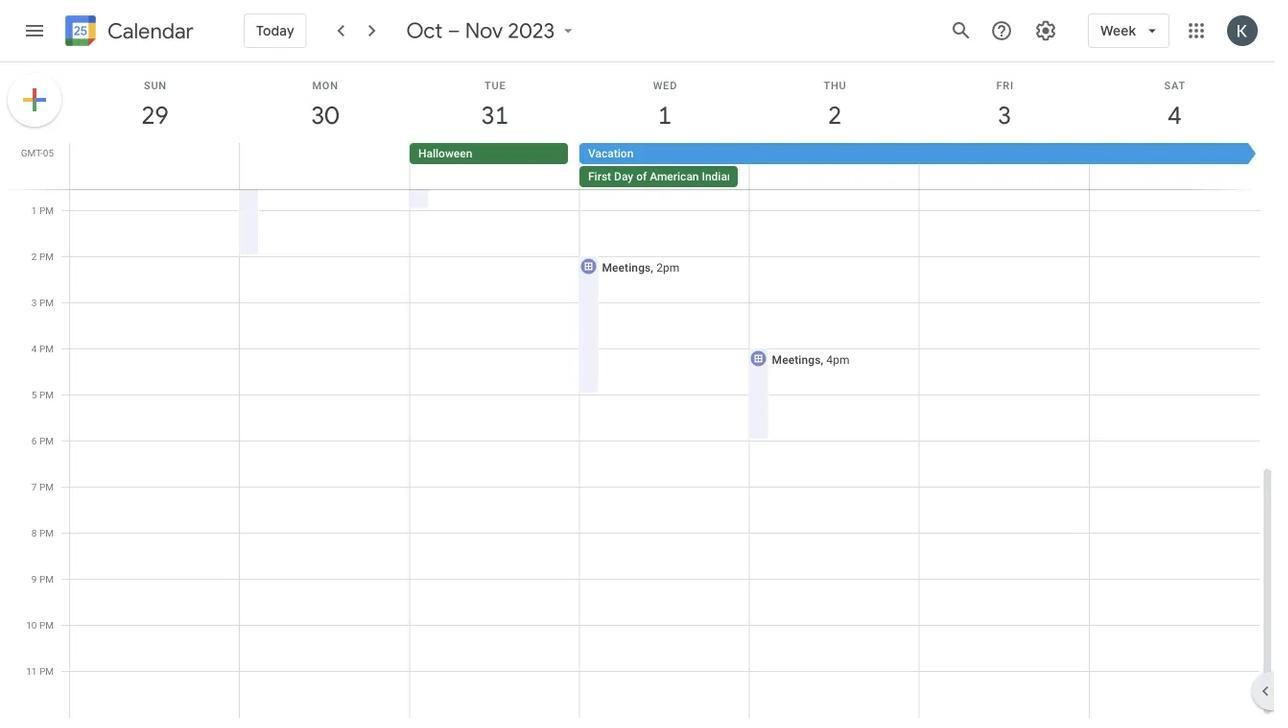 Task type: locate. For each thing, give the bounding box(es) containing it.
, left the 2pm
[[651, 261, 654, 274]]

0 vertical spatial 4
[[1167, 99, 1181, 131]]

grid containing 29
[[0, 25, 1276, 718]]

11
[[26, 665, 37, 677]]

05
[[43, 147, 54, 158]]

first
[[589, 170, 612, 183]]

3 down fri
[[997, 99, 1011, 131]]

vacation button
[[580, 143, 1260, 164]]

american
[[650, 170, 699, 183]]

3 pm from the top
[[39, 297, 54, 308]]

pm down the 2 pm
[[39, 297, 54, 308]]

8 pm
[[32, 527, 54, 539]]

pm right 8
[[39, 527, 54, 539]]

31
[[480, 99, 508, 131]]

vacation
[[589, 147, 634, 160]]

pm for 1 pm
[[39, 204, 54, 216]]

1 horizontal spatial meetings
[[772, 353, 821, 366]]

4 down sat
[[1167, 99, 1181, 131]]

pm up "3 pm"
[[39, 251, 54, 262]]

1 horizontal spatial 3
[[997, 99, 1011, 131]]

4 pm
[[32, 343, 54, 354]]

4 cell from the left
[[750, 143, 920, 189]]

mon 30
[[310, 79, 339, 131]]

1 vertical spatial 4
[[32, 343, 37, 354]]

meetings , 2pm
[[602, 261, 680, 274]]

pm for 7 pm
[[39, 481, 54, 493]]

3 down the 2 pm
[[32, 297, 37, 308]]

4 up '5'
[[32, 343, 37, 354]]

pm for 4 pm
[[39, 343, 54, 354]]

meetings left "4pm"
[[772, 353, 821, 366]]

7 pm
[[32, 481, 54, 493]]

thu
[[824, 79, 847, 91]]

1 vertical spatial ,
[[821, 353, 824, 366]]

0 horizontal spatial 2
[[32, 251, 37, 262]]

row
[[61, 143, 1276, 189]]

1 horizontal spatial ,
[[821, 353, 824, 366]]

pm for 6 pm
[[39, 435, 54, 446]]

7 pm from the top
[[39, 481, 54, 493]]

,
[[651, 261, 654, 274], [821, 353, 824, 366]]

2 down thu
[[827, 99, 841, 131]]

4 pm from the top
[[39, 343, 54, 354]]

meetings
[[602, 261, 651, 274], [772, 353, 821, 366]]

1 pm
[[32, 204, 54, 216]]

8
[[32, 527, 37, 539]]

1 cell from the left
[[70, 143, 240, 189]]

halloween
[[419, 147, 473, 160]]

oct
[[407, 17, 443, 44]]

6 pm from the top
[[39, 435, 54, 446]]

pm up the 2 pm
[[39, 204, 54, 216]]

, for 4pm
[[821, 353, 824, 366]]

1 inside wed 1
[[657, 99, 671, 131]]

settings menu image
[[1035, 19, 1058, 42]]

0 horizontal spatial 4
[[32, 343, 37, 354]]

2
[[827, 99, 841, 131], [32, 251, 37, 262]]

3 cell from the left
[[580, 143, 1260, 189]]

1 pm from the top
[[39, 204, 54, 216]]

0 vertical spatial ,
[[651, 261, 654, 274]]

pm right '5'
[[39, 389, 54, 400]]

pm down "3 pm"
[[39, 343, 54, 354]]

3 pm
[[32, 297, 54, 308]]

0 horizontal spatial 3
[[32, 297, 37, 308]]

grid
[[0, 25, 1276, 718]]

today
[[256, 22, 294, 39]]

cell
[[70, 143, 240, 189], [240, 143, 410, 189], [580, 143, 1260, 189], [750, 143, 920, 189], [920, 143, 1090, 189], [1090, 143, 1260, 189]]

0 vertical spatial 3
[[997, 99, 1011, 131]]

meetings left the 2pm
[[602, 261, 651, 274]]

1 horizontal spatial 1
[[657, 99, 671, 131]]

calendar heading
[[104, 18, 194, 45]]

support image
[[991, 19, 1014, 42]]

pm right 11
[[39, 665, 54, 677]]

pm
[[39, 204, 54, 216], [39, 251, 54, 262], [39, 297, 54, 308], [39, 343, 54, 354], [39, 389, 54, 400], [39, 435, 54, 446], [39, 481, 54, 493], [39, 527, 54, 539], [39, 573, 54, 585], [39, 619, 54, 631], [39, 665, 54, 677]]

first day of american indian heritage month
[[589, 170, 817, 183]]

5 pm from the top
[[39, 389, 54, 400]]

1 down wed
[[657, 99, 671, 131]]

10 pm from the top
[[39, 619, 54, 631]]

3
[[997, 99, 1011, 131], [32, 297, 37, 308]]

11 pm from the top
[[39, 665, 54, 677]]

0 vertical spatial 2
[[827, 99, 841, 131]]

2 pm from the top
[[39, 251, 54, 262]]

0 horizontal spatial meetings
[[602, 261, 651, 274]]

first day of american indian heritage month button
[[580, 166, 817, 187]]

pm for 9 pm
[[39, 573, 54, 585]]

8 pm from the top
[[39, 527, 54, 539]]

1
[[657, 99, 671, 131], [32, 204, 37, 216]]

1 vertical spatial meetings
[[772, 353, 821, 366]]

4
[[1167, 99, 1181, 131], [32, 343, 37, 354]]

1 up the 2 pm
[[32, 204, 37, 216]]

0 horizontal spatial ,
[[651, 261, 654, 274]]

indian
[[702, 170, 734, 183]]

30
[[310, 99, 338, 131]]

main drawer image
[[23, 19, 46, 42]]

6 pm
[[32, 435, 54, 446]]

1 vertical spatial 2
[[32, 251, 37, 262]]

pm for 10 pm
[[39, 619, 54, 631]]

mon
[[312, 79, 339, 91]]

of
[[637, 170, 647, 183]]

2 up "3 pm"
[[32, 251, 37, 262]]

sat 4
[[1165, 79, 1187, 131]]

0 vertical spatial 1
[[657, 99, 671, 131]]

2 pm
[[32, 251, 54, 262]]

halloween button
[[410, 143, 568, 164]]

2 cell from the left
[[240, 143, 410, 189]]

, left "4pm"
[[821, 353, 824, 366]]

9 pm
[[32, 573, 54, 585]]

0 vertical spatial meetings
[[602, 261, 651, 274]]

, for 2pm
[[651, 261, 654, 274]]

9 pm from the top
[[39, 573, 54, 585]]

meetings , 4pm
[[772, 353, 850, 366]]

pm right 9
[[39, 573, 54, 585]]

5
[[32, 389, 37, 400]]

5 pm
[[32, 389, 54, 400]]

9
[[32, 573, 37, 585]]

1 horizontal spatial 4
[[1167, 99, 1181, 131]]

pm right 6
[[39, 435, 54, 446]]

pm right "10"
[[39, 619, 54, 631]]

week button
[[1089, 8, 1170, 54]]

pm right 7
[[39, 481, 54, 493]]

pm for 11 pm
[[39, 665, 54, 677]]

tue
[[485, 79, 506, 91]]

oct – nov 2023
[[407, 17, 555, 44]]

1 vertical spatial 1
[[32, 204, 37, 216]]

1 horizontal spatial 2
[[827, 99, 841, 131]]

meetings for meetings , 4pm
[[772, 353, 821, 366]]

30 link
[[303, 93, 347, 137]]



Task type: vqa. For each thing, say whether or not it's contained in the screenshot.
5th Pm from the top of the Grid containing 29
yes



Task type: describe. For each thing, give the bounding box(es) containing it.
calendar element
[[61, 12, 194, 54]]

sat
[[1165, 79, 1187, 91]]

pm for 3 pm
[[39, 297, 54, 308]]

meetings for meetings , 2pm
[[602, 261, 651, 274]]

4pm
[[827, 353, 850, 366]]

sun 29
[[140, 79, 168, 131]]

29 link
[[133, 93, 177, 137]]

month
[[784, 170, 817, 183]]

pm for 2 pm
[[39, 251, 54, 262]]

1 link
[[643, 93, 687, 137]]

31 link
[[473, 93, 517, 137]]

gmt-05
[[21, 147, 54, 158]]

10
[[26, 619, 37, 631]]

1 vertical spatial 3
[[32, 297, 37, 308]]

6 cell from the left
[[1090, 143, 1260, 189]]

wed 1
[[653, 79, 678, 131]]

week
[[1101, 22, 1137, 39]]

cell containing vacation
[[580, 143, 1260, 189]]

oct – nov 2023 button
[[399, 17, 586, 44]]

sun
[[144, 79, 167, 91]]

3 inside "fri 3"
[[997, 99, 1011, 131]]

pm for 5 pm
[[39, 389, 54, 400]]

fri
[[997, 79, 1015, 91]]

4 inside the sat 4
[[1167, 99, 1181, 131]]

5 cell from the left
[[920, 143, 1090, 189]]

6
[[32, 435, 37, 446]]

4 link
[[1153, 93, 1198, 137]]

29
[[140, 99, 168, 131]]

thu 2
[[824, 79, 847, 131]]

2 link
[[813, 93, 857, 137]]

11 pm
[[26, 665, 54, 677]]

wed
[[653, 79, 678, 91]]

3 link
[[983, 93, 1028, 137]]

nov
[[466, 17, 503, 44]]

tue 31
[[480, 79, 508, 131]]

10 pm
[[26, 619, 54, 631]]

–
[[448, 17, 461, 44]]

2023
[[508, 17, 555, 44]]

7
[[32, 481, 37, 493]]

heritage
[[737, 170, 781, 183]]

today button
[[244, 8, 307, 54]]

day
[[615, 170, 634, 183]]

0 horizontal spatial 1
[[32, 204, 37, 216]]

gmt-
[[21, 147, 43, 158]]

fri 3
[[997, 79, 1015, 131]]

calendar
[[108, 18, 194, 45]]

row containing halloween
[[61, 143, 1276, 189]]

2pm
[[657, 261, 680, 274]]

pm for 8 pm
[[39, 527, 54, 539]]

2 inside thu 2
[[827, 99, 841, 131]]



